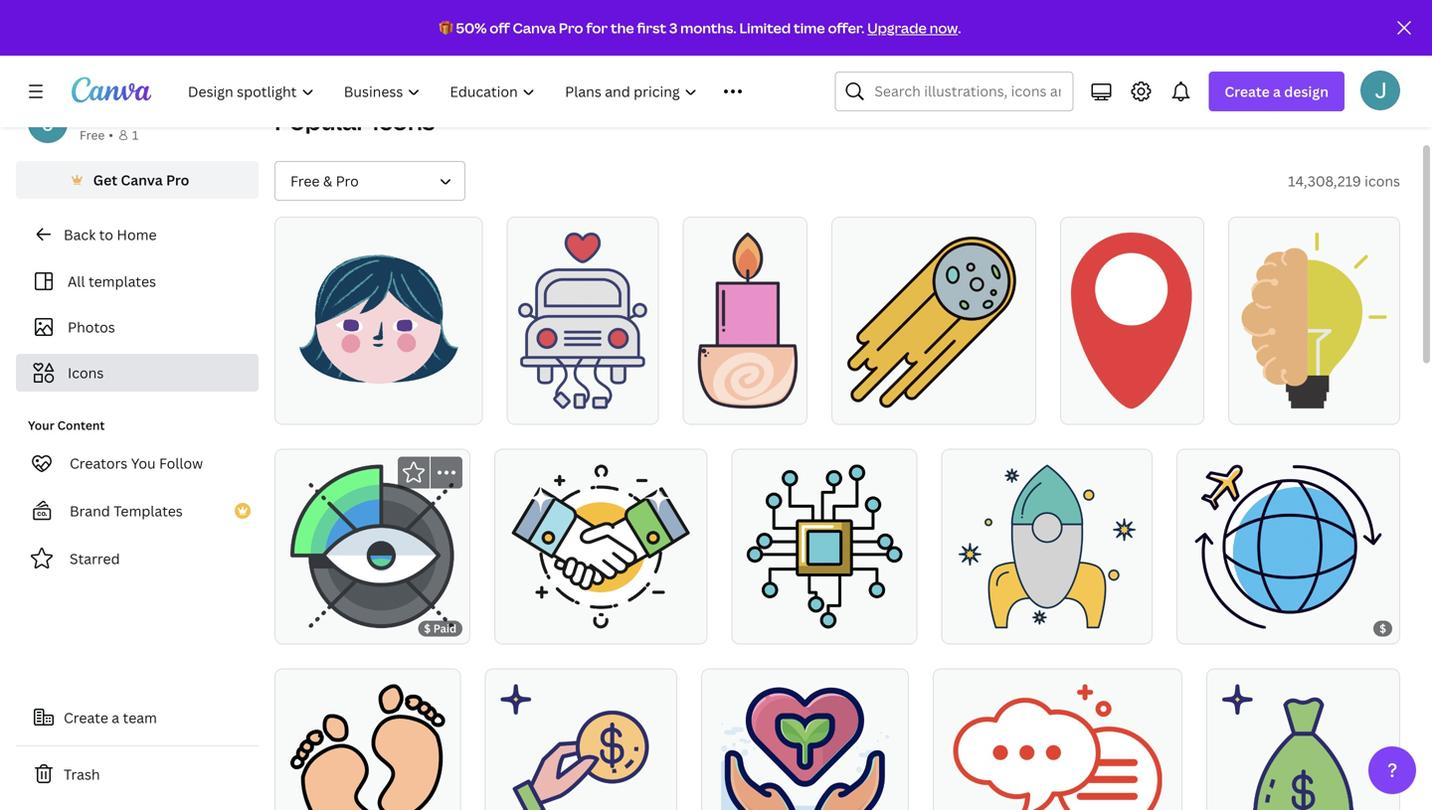 Task type: describe. For each thing, give the bounding box(es) containing it.
half brain bulb innovation idea icon flat style image
[[1241, 233, 1387, 409]]

coin money dollar filled style icon image
[[501, 685, 661, 811]]

paid
[[433, 621, 457, 636]]

starred link
[[16, 539, 259, 579]]

your content
[[28, 417, 105, 434]]

footprint image
[[290, 685, 446, 811]]

icons for popular icons
[[373, 105, 435, 137]]

creators you follow
[[70, 454, 203, 473]]

create a team button
[[16, 698, 259, 738]]

14,308,219 icons
[[1288, 172, 1400, 190]]

&
[[323, 172, 332, 190]]

upgrade
[[867, 18, 927, 37]]

1 horizontal spatial canva
[[513, 18, 556, 37]]

free •
[[80, 127, 113, 143]]

$ paid
[[424, 621, 457, 636]]

photos
[[68, 318, 115, 337]]

all templates
[[68, 272, 156, 291]]

airplane travel flying with planet fill style icon image
[[1195, 465, 1382, 629]]

icons
[[68, 364, 104, 382]]

free & pro button
[[274, 161, 465, 201]]

offer.
[[828, 18, 865, 37]]

popular
[[274, 105, 368, 137]]

financial image
[[512, 465, 690, 629]]

back to home link
[[16, 215, 259, 255]]

popular icons
[[274, 105, 435, 137]]

brand
[[70, 502, 110, 521]]

get
[[93, 171, 117, 189]]

limited
[[739, 18, 791, 37]]

photos link
[[28, 308, 247, 346]]

create for create a design
[[1225, 82, 1270, 101]]

for
[[586, 18, 608, 37]]

asteroid icon image
[[847, 233, 1021, 409]]

create a team
[[64, 709, 157, 728]]

digital motherboard line design image
[[747, 465, 903, 629]]

get canva pro
[[93, 171, 189, 189]]

web and seo
[[502, 27, 604, 48]]

🎁 50% off canva pro for the first 3 months. limited time offer. upgrade now .
[[439, 18, 961, 37]]

health, beauty and fashion link
[[847, 2, 1068, 74]]

time
[[794, 18, 825, 37]]

and for web
[[540, 27, 569, 48]]

months.
[[680, 18, 737, 37]]

spa theme icon image
[[692, 233, 798, 409]]

follow
[[159, 454, 203, 473]]

web
[[502, 27, 536, 48]]

team
[[123, 709, 157, 728]]

14,308,219
[[1288, 172, 1361, 190]]

data visualization image
[[290, 465, 455, 629]]

family
[[677, 27, 728, 48]]

you
[[131, 454, 156, 473]]

commerce shopping flat image icon image
[[1071, 233, 1193, 409]]

a for team
[[112, 709, 119, 728]]

3
[[669, 18, 678, 37]]

free & pro
[[290, 172, 359, 190]]

create a design
[[1225, 82, 1329, 101]]

pro for free & pro
[[336, 172, 359, 190]]

🎁
[[439, 18, 453, 37]]

upgrade now button
[[867, 18, 958, 37]]

and inside health, beauty and fashion link
[[975, 27, 1004, 48]]

home for back to home
[[117, 225, 157, 244]]

and for family
[[732, 27, 761, 48]]



Task type: vqa. For each thing, say whether or not it's contained in the screenshot.
been
no



Task type: locate. For each thing, give the bounding box(es) containing it.
web and seo link
[[465, 2, 640, 74]]

1 vertical spatial a
[[112, 709, 119, 728]]

seo
[[573, 27, 604, 48]]

and left seo
[[540, 27, 569, 48]]

trash
[[64, 765, 100, 784]]

1 $ from the left
[[424, 621, 431, 636]]

1 vertical spatial create
[[64, 709, 108, 728]]

brand templates
[[70, 502, 183, 521]]

to
[[99, 225, 113, 244]]

icons for 14,308,219 icons
[[1365, 172, 1400, 190]]

creators
[[70, 454, 128, 473]]

and inside family and home link
[[732, 27, 761, 48]]

create a design button
[[1209, 72, 1345, 111]]

all
[[68, 272, 85, 291]]

0 vertical spatial canva
[[513, 18, 556, 37]]

3 and from the left
[[975, 27, 1004, 48]]

home inside back to home link
[[117, 225, 157, 244]]

icons right 14,308,219
[[1365, 172, 1400, 190]]

free inside dropdown button
[[290, 172, 320, 190]]

1 horizontal spatial a
[[1273, 82, 1281, 101]]

canva
[[513, 18, 556, 37], [121, 171, 163, 189]]

your
[[28, 417, 54, 434]]

create
[[1225, 82, 1270, 101], [64, 709, 108, 728]]

$ for $ paid
[[424, 621, 431, 636]]

plant love image
[[718, 685, 892, 811]]

all templates link
[[28, 263, 247, 300]]

2 $ from the left
[[1380, 621, 1386, 636]]

fashion
[[1008, 27, 1068, 48]]

john smith image
[[1361, 70, 1400, 110]]

0 vertical spatial a
[[1273, 82, 1281, 101]]

back
[[64, 225, 96, 244]]

1 horizontal spatial home
[[765, 27, 811, 48]]

free for free & pro
[[290, 172, 320, 190]]

pro up back to home link
[[166, 171, 189, 189]]

canva right off at top left
[[513, 18, 556, 37]]

starred
[[70, 549, 120, 568]]

pro for get canva pro
[[166, 171, 189, 189]]

and right . in the right top of the page
[[975, 27, 1004, 48]]

1 vertical spatial icons
[[1365, 172, 1400, 190]]

pro right &
[[336, 172, 359, 190]]

top level navigation element
[[175, 72, 787, 111], [175, 72, 787, 111]]

0 horizontal spatial and
[[540, 27, 569, 48]]

home right to
[[117, 225, 157, 244]]

1 vertical spatial free
[[290, 172, 320, 190]]

0 vertical spatial create
[[1225, 82, 1270, 101]]

pro inside dropdown button
[[336, 172, 359, 190]]

templates
[[114, 502, 183, 521]]

•
[[109, 127, 113, 143]]

2 horizontal spatial pro
[[559, 18, 583, 37]]

and
[[540, 27, 569, 48], [732, 27, 761, 48], [975, 27, 1004, 48]]

1 horizontal spatial icons
[[1365, 172, 1400, 190]]

0 horizontal spatial free
[[80, 127, 105, 143]]

0 vertical spatial icons
[[373, 105, 435, 137]]

a left team
[[112, 709, 119, 728]]

home inside family and home link
[[765, 27, 811, 48]]

beauty
[[916, 27, 971, 48]]

0 horizontal spatial home
[[117, 225, 157, 244]]

money bag dollar filled icon image
[[1222, 685, 1384, 811]]

pro left for
[[559, 18, 583, 37]]

content
[[57, 417, 105, 434]]

brand templates link
[[16, 491, 259, 531]]

and inside web and seo link
[[540, 27, 569, 48]]

create left design
[[1225, 82, 1270, 101]]

create inside button
[[64, 709, 108, 728]]

off
[[490, 18, 510, 37]]

family and home
[[677, 27, 811, 48]]

$
[[424, 621, 431, 636], [1380, 621, 1386, 636]]

health,
[[855, 27, 912, 48]]

a for design
[[1273, 82, 1281, 101]]

now
[[930, 18, 958, 37]]

home left offer.
[[765, 27, 811, 48]]

icons
[[373, 105, 435, 137], [1365, 172, 1400, 190]]

communication bubble icon line design image
[[953, 685, 1162, 811]]

0 horizontal spatial pro
[[166, 171, 189, 189]]

create for create a team
[[64, 709, 108, 728]]

0 horizontal spatial a
[[112, 709, 119, 728]]

icons up free & pro dropdown button
[[373, 105, 435, 137]]

free for free •
[[80, 127, 105, 143]]

health, beauty and fashion
[[855, 27, 1068, 48]]

back to home
[[64, 225, 157, 244]]

50%
[[456, 18, 487, 37]]

create left team
[[64, 709, 108, 728]]

free left &
[[290, 172, 320, 190]]

free left •
[[80, 127, 105, 143]]

modern technology icon image
[[959, 465, 1136, 629]]

None search field
[[835, 72, 1073, 111]]

templates
[[88, 272, 156, 291]]

family and home link
[[656, 2, 831, 74]]

0 vertical spatial free
[[80, 127, 105, 143]]

0 horizontal spatial $
[[424, 621, 431, 636]]

0 vertical spatial home
[[765, 27, 811, 48]]

trash link
[[16, 755, 259, 795]]

a inside button
[[112, 709, 119, 728]]

1 vertical spatial home
[[117, 225, 157, 244]]

0 horizontal spatial canva
[[121, 171, 163, 189]]

$ for $
[[1380, 621, 1386, 636]]

1
[[132, 127, 138, 143]]

1 and from the left
[[540, 27, 569, 48]]

pro inside button
[[166, 171, 189, 189]]

get canva pro button
[[16, 161, 259, 199]]

1 vertical spatial canva
[[121, 171, 163, 189]]

1 horizontal spatial $
[[1380, 621, 1386, 636]]

design
[[1284, 82, 1329, 101]]

1 horizontal spatial create
[[1225, 82, 1270, 101]]

1 horizontal spatial free
[[290, 172, 320, 190]]

0 horizontal spatial icons
[[373, 105, 435, 137]]

first
[[637, 18, 666, 37]]

face of woman  story book   style icon image
[[290, 233, 467, 409]]

.
[[958, 18, 961, 37]]

1 horizontal spatial pro
[[336, 172, 359, 190]]

a inside dropdown button
[[1273, 82, 1281, 101]]

Search search field
[[875, 73, 1061, 110]]

valentines theme icon image
[[518, 233, 647, 409]]

2 and from the left
[[732, 27, 761, 48]]

create inside dropdown button
[[1225, 82, 1270, 101]]

canva inside button
[[121, 171, 163, 189]]

free
[[80, 127, 105, 143], [290, 172, 320, 190]]

2 horizontal spatial and
[[975, 27, 1004, 48]]

1 horizontal spatial and
[[732, 27, 761, 48]]

the
[[611, 18, 634, 37]]

home for family and home
[[765, 27, 811, 48]]

a left design
[[1273, 82, 1281, 101]]

a
[[1273, 82, 1281, 101], [112, 709, 119, 728]]

creators you follow link
[[16, 444, 259, 483]]

pro
[[559, 18, 583, 37], [166, 171, 189, 189], [336, 172, 359, 190]]

home
[[765, 27, 811, 48], [117, 225, 157, 244]]

and right family
[[732, 27, 761, 48]]

0 horizontal spatial create
[[64, 709, 108, 728]]

canva right get
[[121, 171, 163, 189]]



